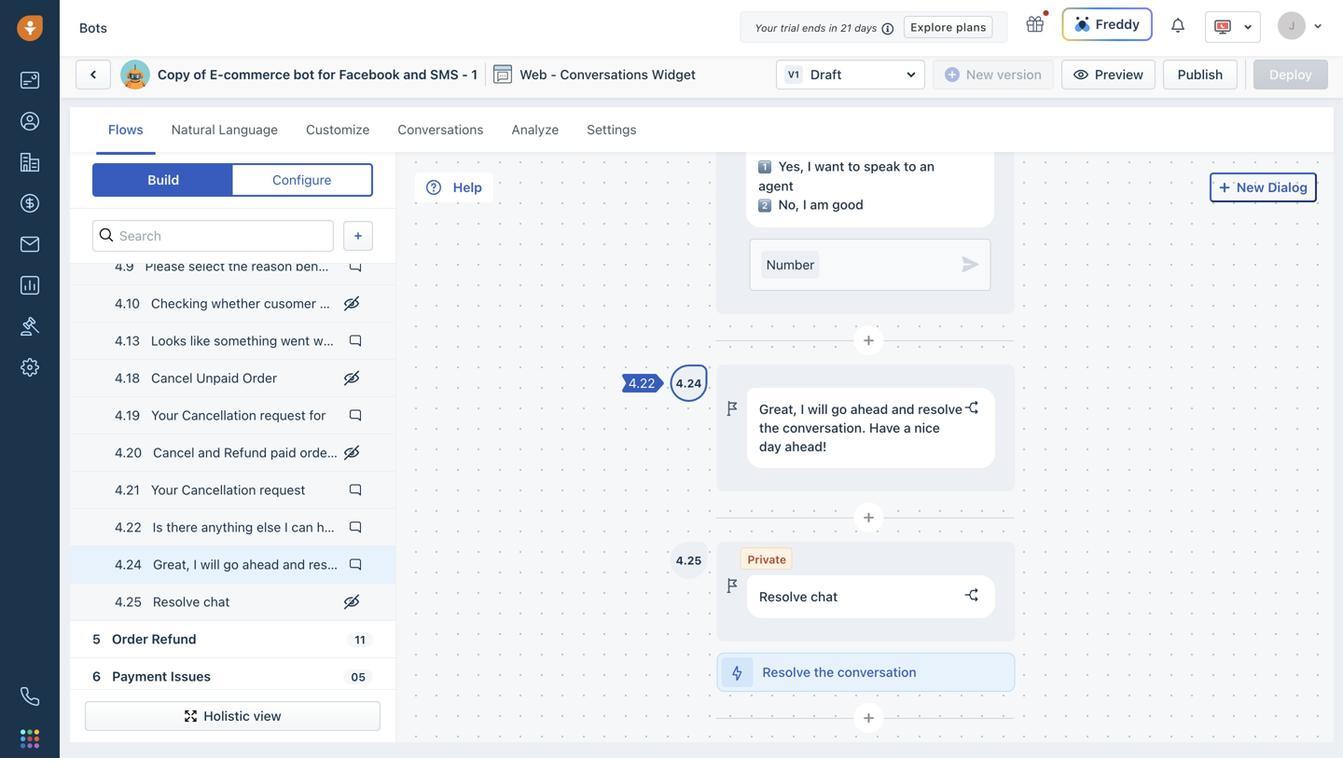 Task type: vqa. For each thing, say whether or not it's contained in the screenshot.
PHONE ELEMENT
yes



Task type: describe. For each thing, give the bounding box(es) containing it.
0 horizontal spatial ic_arrow_down image
[[1243, 20, 1253, 34]]

properties image
[[21, 317, 39, 336]]

your
[[755, 22, 777, 34]]

freddy button
[[1062, 7, 1153, 41]]

freshworks switcher image
[[21, 730, 39, 748]]

missing translation "unavailable" for locale "en-us" image
[[1213, 18, 1232, 36]]

phone image
[[21, 687, 39, 706]]

explore plans
[[911, 20, 987, 33]]

trial
[[780, 22, 799, 34]]



Task type: locate. For each thing, give the bounding box(es) containing it.
ends
[[802, 22, 826, 34]]

in
[[829, 22, 837, 34]]

ic_arrow_down image
[[1243, 20, 1253, 34], [1313, 21, 1323, 31]]

explore plans button
[[904, 16, 993, 38]]

ic_info_icon image
[[882, 21, 895, 36]]

21
[[840, 22, 852, 34]]

bell regular image
[[1172, 16, 1186, 34]]

freddy
[[1096, 16, 1140, 32]]

your trial ends in 21 days
[[755, 22, 877, 34]]

1 horizontal spatial ic_arrow_down image
[[1313, 21, 1323, 31]]

bots
[[79, 20, 107, 35]]

days
[[855, 22, 877, 34]]

explore
[[911, 20, 953, 33]]

phone element
[[11, 678, 49, 715]]

plans
[[956, 20, 987, 33]]



